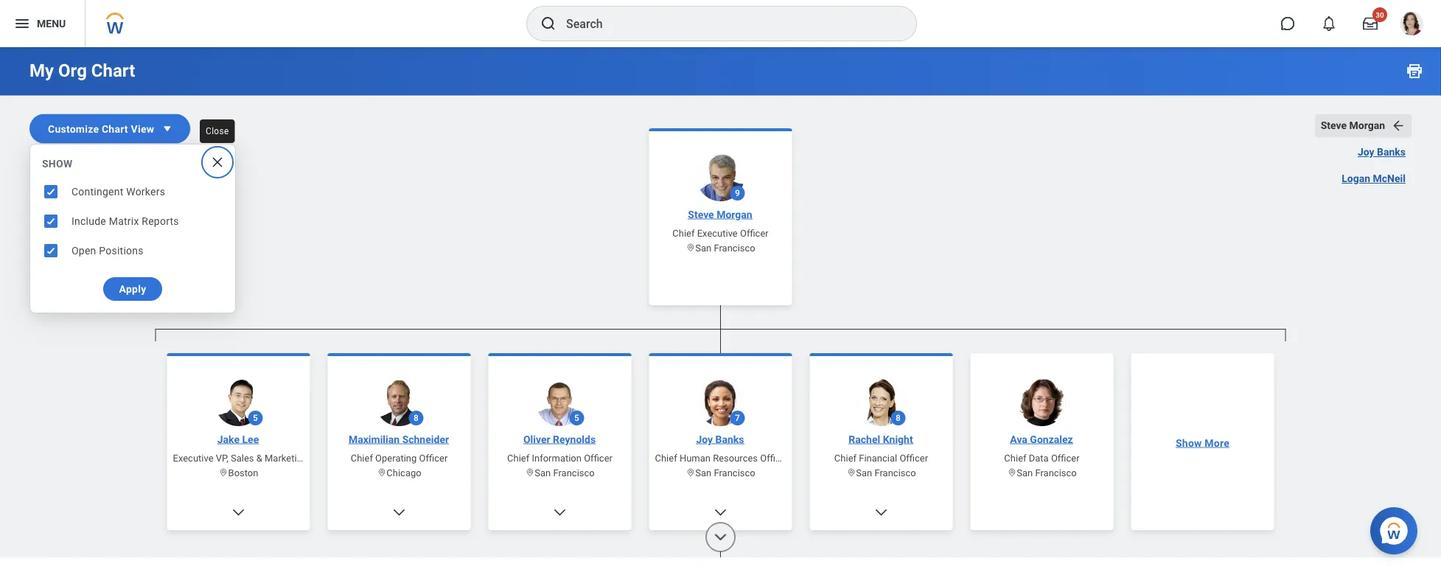 Task type: vqa. For each thing, say whether or not it's contained in the screenshot.
My Org Chart
yes



Task type: locate. For each thing, give the bounding box(es) containing it.
menu button
[[0, 0, 85, 47]]

workers
[[126, 185, 165, 198]]

print org chart image
[[1406, 62, 1424, 80]]

san francisco down chief executive officer
[[696, 242, 756, 253]]

open
[[72, 244, 96, 257]]

operating
[[375, 452, 417, 463]]

officer down the schneider
[[419, 452, 448, 463]]

san down information
[[535, 467, 551, 478]]

location image for oliver
[[525, 468, 535, 477]]

francisco down chief executive officer
[[714, 242, 756, 253]]

steve up chief executive officer
[[688, 208, 714, 220]]

8 up the schneider
[[414, 413, 419, 423]]

0 vertical spatial show
[[42, 157, 73, 170]]

my org chart main content
[[0, 47, 1442, 578]]

joy up human
[[696, 433, 713, 445]]

joy banks up chief human resources officer
[[696, 433, 744, 445]]

executive left the vp,
[[173, 452, 214, 463]]

maximilian schneider
[[349, 433, 449, 445]]

1 vertical spatial steve morgan
[[688, 208, 753, 220]]

menu
[[37, 17, 66, 30]]

san francisco down chief human resources officer
[[696, 467, 756, 478]]

location image for rachel
[[847, 468, 856, 477]]

san for ava
[[1017, 467, 1033, 478]]

oliver
[[523, 433, 551, 445]]

1 vertical spatial chart
[[102, 123, 128, 135]]

location image down information
[[525, 468, 535, 477]]

rachel knight link
[[843, 432, 919, 447]]

morgan inside 'link'
[[717, 208, 753, 220]]

1 8 from the left
[[414, 413, 419, 423]]

marketing
[[265, 452, 308, 463]]

matrix
[[109, 215, 139, 227]]

officer down steve morgan 'link'
[[740, 227, 769, 239]]

chief down steve morgan 'link'
[[673, 227, 695, 239]]

1 horizontal spatial executive
[[697, 227, 738, 239]]

francisco
[[714, 242, 756, 253], [553, 467, 595, 478], [714, 467, 756, 478], [875, 467, 916, 478], [1036, 467, 1077, 478]]

1 5 from the left
[[253, 413, 258, 423]]

1 vertical spatial show
[[1176, 437, 1202, 449]]

show for show
[[42, 157, 73, 170]]

1 vertical spatial executive
[[173, 452, 214, 463]]

0 horizontal spatial banks
[[716, 433, 744, 445]]

1 horizontal spatial morgan
[[1350, 119, 1386, 132]]

san francisco for banks
[[696, 467, 756, 478]]

chief down rachel
[[835, 452, 857, 463]]

francisco down resources
[[714, 467, 756, 478]]

francisco for knight
[[875, 467, 916, 478]]

show inside button
[[1176, 437, 1202, 449]]

0 vertical spatial steve
[[1321, 119, 1347, 132]]

1 horizontal spatial joy
[[1358, 146, 1375, 158]]

chief for rachel knight
[[835, 452, 857, 463]]

chart right org
[[91, 60, 135, 81]]

0 horizontal spatial joy banks
[[696, 433, 744, 445]]

apply
[[119, 283, 146, 295]]

0 horizontal spatial show
[[42, 157, 73, 170]]

francisco down chief financial officer
[[875, 467, 916, 478]]

officer for steve morgan
[[740, 227, 769, 239]]

8 up 'knight'
[[896, 413, 901, 423]]

san francisco for reynolds
[[535, 467, 595, 478]]

chevron down image down chicago
[[392, 505, 407, 520]]

0 horizontal spatial joy
[[696, 433, 713, 445]]

1 vertical spatial steve
[[688, 208, 714, 220]]

show
[[42, 157, 73, 170], [1176, 437, 1202, 449]]

jake lee link
[[211, 432, 265, 447]]

1 horizontal spatial steve
[[1321, 119, 1347, 132]]

chief left human
[[655, 452, 677, 463]]

8 for schneider
[[414, 413, 419, 423]]

san down financial
[[856, 467, 873, 478]]

steve morgan inside 'link'
[[688, 208, 753, 220]]

5 up lee
[[253, 413, 258, 423]]

1 horizontal spatial steve morgan
[[1321, 119, 1386, 132]]

reynolds
[[553, 433, 596, 445]]

1 horizontal spatial show
[[1176, 437, 1202, 449]]

1 vertical spatial joy banks
[[696, 433, 744, 445]]

chief down ava at the right bottom of page
[[1005, 452, 1027, 463]]

1 horizontal spatial 8
[[896, 413, 901, 423]]

schneider
[[402, 433, 449, 445]]

0 horizontal spatial morgan
[[717, 208, 753, 220]]

0 vertical spatial joy banks
[[1358, 146, 1406, 158]]

information
[[532, 452, 582, 463]]

san for joy
[[696, 467, 712, 478]]

2 chevron down image from the left
[[874, 505, 889, 520]]

1 horizontal spatial banks
[[1378, 146, 1406, 158]]

francisco down chief data officer
[[1036, 467, 1077, 478]]

0 horizontal spatial steve morgan
[[688, 208, 753, 220]]

san down human
[[696, 467, 712, 478]]

location image down chief data officer
[[1007, 468, 1017, 477]]

francisco for morgan
[[714, 242, 756, 253]]

chevron down image
[[231, 505, 246, 520], [553, 505, 567, 520], [713, 505, 728, 520], [713, 530, 728, 545]]

caret down image
[[160, 121, 175, 136]]

5 for lee
[[253, 413, 258, 423]]

san down data
[[1017, 467, 1033, 478]]

jake lee
[[217, 433, 259, 445]]

workday assistant region
[[1371, 501, 1424, 555]]

jake
[[217, 433, 240, 445]]

show more button
[[1169, 431, 1237, 455]]

executive
[[697, 227, 738, 239], [173, 452, 214, 463]]

positions
[[99, 244, 144, 257]]

1 vertical spatial morgan
[[717, 208, 753, 220]]

chevron down image
[[392, 505, 407, 520], [874, 505, 889, 520]]

chart left "view"
[[102, 123, 128, 135]]

officer
[[740, 227, 769, 239], [419, 452, 448, 463], [584, 452, 613, 463], [760, 452, 789, 463], [900, 452, 929, 463], [1051, 452, 1080, 463]]

francisco for reynolds
[[553, 467, 595, 478]]

officer for rachel knight
[[900, 452, 929, 463]]

executive down steve morgan 'link'
[[697, 227, 738, 239]]

banks
[[1378, 146, 1406, 158], [716, 433, 744, 445]]

1 horizontal spatial chevron down image
[[874, 505, 889, 520]]

location image for maximilian
[[377, 468, 387, 477]]

lee
[[242, 433, 259, 445]]

joy down steve morgan 'button'
[[1358, 146, 1375, 158]]

org
[[58, 60, 87, 81]]

chicago
[[387, 467, 422, 478]]

0 horizontal spatial executive
[[173, 452, 214, 463]]

1 horizontal spatial joy banks
[[1358, 146, 1406, 158]]

close
[[206, 126, 229, 136]]

location image for joy
[[686, 468, 696, 477]]

arrow left image
[[1391, 118, 1406, 133]]

morgan down 9
[[717, 208, 753, 220]]

ava gonzalez link
[[1005, 432, 1079, 447]]

5 up the reynolds
[[574, 413, 580, 423]]

chief down oliver on the left of page
[[507, 452, 530, 463]]

steve morgan up joy banks button
[[1321, 119, 1386, 132]]

san down chief executive officer
[[696, 242, 712, 253]]

francisco for gonzalez
[[1036, 467, 1077, 478]]

officer down gonzalez
[[1051, 452, 1080, 463]]

steve
[[1321, 119, 1347, 132], [688, 208, 714, 220]]

2 5 from the left
[[574, 413, 580, 423]]

banks up resources
[[716, 433, 744, 445]]

0 horizontal spatial 5
[[253, 413, 258, 423]]

chief human resources officer
[[655, 452, 789, 463]]

vp,
[[216, 452, 228, 463]]

san francisco down chief data officer
[[1017, 467, 1077, 478]]

morgan up joy banks button
[[1350, 119, 1386, 132]]

x image
[[210, 155, 225, 170]]

joy banks
[[1358, 146, 1406, 158], [696, 433, 744, 445]]

steve morgan up chief executive officer
[[688, 208, 753, 220]]

san
[[696, 242, 712, 253], [535, 467, 551, 478], [696, 467, 712, 478], [856, 467, 873, 478], [1017, 467, 1033, 478]]

0 vertical spatial chart
[[91, 60, 135, 81]]

francisco for banks
[[714, 467, 756, 478]]

san francisco down chief financial officer
[[856, 467, 916, 478]]

8
[[414, 413, 419, 423], [896, 413, 901, 423]]

joy banks up mcneil in the right of the page
[[1358, 146, 1406, 158]]

1 chevron down image from the left
[[392, 505, 407, 520]]

location image
[[686, 243, 696, 253], [377, 468, 387, 477], [525, 468, 535, 477], [686, 468, 696, 477], [847, 468, 856, 477], [1007, 468, 1017, 477]]

officer down 'knight'
[[900, 452, 929, 463]]

location image down operating
[[377, 468, 387, 477]]

close tooltip
[[195, 115, 239, 147]]

san francisco down chief information officer
[[535, 467, 595, 478]]

location image down chief financial officer
[[847, 468, 856, 477]]

0 vertical spatial banks
[[1378, 146, 1406, 158]]

0 vertical spatial morgan
[[1350, 119, 1386, 132]]

steve up logan
[[1321, 119, 1347, 132]]

0 vertical spatial joy
[[1358, 146, 1375, 158]]

joy banks button
[[1352, 140, 1412, 164]]

banks up mcneil in the right of the page
[[1378, 146, 1406, 158]]

chief operating officer
[[351, 452, 448, 463]]

chief down maximilian
[[351, 452, 373, 463]]

open positions
[[72, 244, 144, 257]]

1 horizontal spatial 5
[[574, 413, 580, 423]]

include
[[72, 215, 106, 227]]

8 for knight
[[896, 413, 901, 423]]

morgan
[[1350, 119, 1386, 132], [717, 208, 753, 220]]

show down customize
[[42, 157, 73, 170]]

show left more
[[1176, 437, 1202, 449]]

5
[[253, 413, 258, 423], [574, 413, 580, 423]]

officer down the reynolds
[[584, 452, 613, 463]]

apply button
[[103, 277, 162, 301]]

san francisco
[[696, 242, 756, 253], [535, 467, 595, 478], [696, 467, 756, 478], [856, 467, 916, 478], [1017, 467, 1077, 478]]

search image
[[540, 15, 557, 32]]

1 vertical spatial banks
[[716, 433, 744, 445]]

steve inside 'link'
[[688, 208, 714, 220]]

0 horizontal spatial steve
[[688, 208, 714, 220]]

san francisco for gonzalez
[[1017, 467, 1077, 478]]

location image down chief executive officer
[[686, 243, 696, 253]]

francisco down chief information officer
[[553, 467, 595, 478]]

chevron down image for lee
[[231, 505, 246, 520]]

officer for maximilian schneider
[[419, 452, 448, 463]]

9
[[735, 188, 740, 198]]

chief for maximilian schneider
[[351, 452, 373, 463]]

notifications large image
[[1322, 16, 1337, 31]]

boston
[[228, 467, 258, 478]]

steve morgan
[[1321, 119, 1386, 132], [688, 208, 753, 220]]

0 horizontal spatial chevron down image
[[392, 505, 407, 520]]

chart
[[91, 60, 135, 81], [102, 123, 128, 135]]

mcneil
[[1373, 173, 1406, 185]]

show inside customize chart view dialog
[[42, 157, 73, 170]]

chevron down image down chief financial officer
[[874, 505, 889, 520]]

logan mcneil button
[[1336, 167, 1412, 191]]

contingent
[[72, 185, 124, 198]]

rachel knight
[[849, 433, 913, 445]]

location image down human
[[686, 468, 696, 477]]

1 vertical spatial joy
[[696, 433, 713, 445]]

2 8 from the left
[[896, 413, 901, 423]]

steve inside 'button'
[[1321, 119, 1347, 132]]

30 button
[[1355, 7, 1388, 40]]

customize chart view button
[[29, 114, 190, 143]]

0 vertical spatial steve morgan
[[1321, 119, 1386, 132]]

joy
[[1358, 146, 1375, 158], [696, 433, 713, 445]]

0 vertical spatial executive
[[697, 227, 738, 239]]

joy banks link
[[691, 432, 750, 447]]

chief
[[673, 227, 695, 239], [351, 452, 373, 463], [507, 452, 530, 463], [655, 452, 677, 463], [835, 452, 857, 463], [1005, 452, 1027, 463]]

0 horizontal spatial 8
[[414, 413, 419, 423]]



Task type: describe. For each thing, give the bounding box(es) containing it.
my
[[29, 60, 54, 81]]

location image for steve
[[686, 243, 696, 253]]

logan
[[1342, 173, 1371, 185]]

contingent workers
[[72, 185, 165, 198]]

profile logan mcneil image
[[1400, 12, 1424, 38]]

steve morgan button
[[1315, 114, 1412, 138]]

joy inside steve morgan, steve morgan, 9 direct reports element
[[696, 433, 713, 445]]

steve morgan inside 'button'
[[1321, 119, 1386, 132]]

maximilian
[[349, 433, 400, 445]]

oliver reynolds
[[523, 433, 596, 445]]

chief for steve morgan
[[673, 227, 695, 239]]

&
[[256, 452, 262, 463]]

data
[[1029, 452, 1049, 463]]

logan mcneil
[[1342, 173, 1406, 185]]

officer right resources
[[760, 452, 789, 463]]

show more
[[1176, 437, 1230, 449]]

human
[[680, 452, 711, 463]]

chevron down image for rachel
[[874, 505, 889, 520]]

san for steve
[[696, 242, 712, 253]]

location image for ava
[[1007, 468, 1017, 477]]

ava gonzalez
[[1010, 433, 1073, 445]]

morgan inside 'button'
[[1350, 119, 1386, 132]]

chevron down image for banks
[[713, 505, 728, 520]]

banks inside button
[[1378, 146, 1406, 158]]

executive inside steve morgan, steve morgan, 9 direct reports element
[[173, 452, 214, 463]]

maximilian schneider link
[[343, 432, 455, 447]]

location image
[[219, 468, 228, 477]]

customize
[[48, 123, 99, 135]]

chart inside button
[[102, 123, 128, 135]]

Search Workday  search field
[[566, 7, 886, 40]]

steve morgan, steve morgan, 9 direct reports element
[[155, 341, 1286, 578]]

san francisco for morgan
[[696, 242, 756, 253]]

chief for oliver reynolds
[[507, 452, 530, 463]]

show for show more
[[1176, 437, 1202, 449]]

justify image
[[13, 15, 31, 32]]

chevron down image for maximilian
[[392, 505, 407, 520]]

resources
[[713, 452, 758, 463]]

knight
[[883, 433, 913, 445]]

executive vp, sales & marketing
[[173, 452, 308, 463]]

5 for reynolds
[[574, 413, 580, 423]]

view
[[131, 123, 154, 135]]

financial
[[859, 452, 898, 463]]

san francisco for knight
[[856, 467, 916, 478]]

ava
[[1010, 433, 1028, 445]]

oliver reynolds link
[[518, 432, 602, 447]]

chevron down image for reynolds
[[553, 505, 567, 520]]

chief for joy banks
[[655, 452, 677, 463]]

inbox large image
[[1363, 16, 1378, 31]]

customize chart view
[[48, 123, 154, 135]]

my org chart
[[29, 60, 135, 81]]

sales
[[231, 452, 254, 463]]

chief financial officer
[[835, 452, 929, 463]]

chief for ava gonzalez
[[1005, 452, 1027, 463]]

chief information officer
[[507, 452, 613, 463]]

joy banks inside steve morgan, steve morgan, 9 direct reports element
[[696, 433, 744, 445]]

joy inside button
[[1358, 146, 1375, 158]]

officer for ava gonzalez
[[1051, 452, 1080, 463]]

rachel
[[849, 433, 881, 445]]

30
[[1376, 10, 1385, 19]]

reports
[[142, 215, 179, 227]]

banks inside steve morgan, steve morgan, 9 direct reports element
[[716, 433, 744, 445]]

chief data officer
[[1005, 452, 1080, 463]]

san for oliver
[[535, 467, 551, 478]]

include matrix reports
[[72, 215, 179, 227]]

joy banks inside button
[[1358, 146, 1406, 158]]

chief executive officer
[[673, 227, 769, 239]]

customize chart view dialog
[[29, 144, 236, 313]]

officer for oliver reynolds
[[584, 452, 613, 463]]

gonzalez
[[1030, 433, 1073, 445]]

steve morgan link
[[682, 207, 759, 222]]

san for rachel
[[856, 467, 873, 478]]

more
[[1205, 437, 1230, 449]]

7
[[735, 413, 740, 423]]



